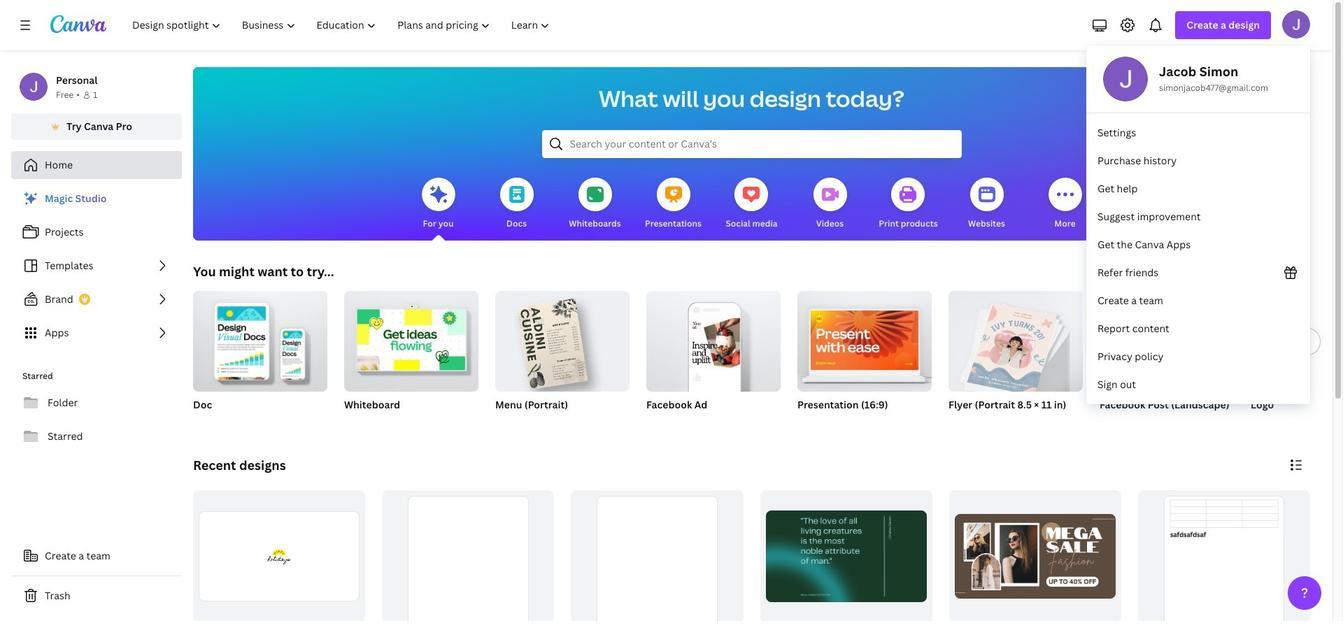 Task type: describe. For each thing, give the bounding box(es) containing it.
top level navigation element
[[123, 11, 562, 39]]

Search search field
[[570, 131, 934, 157]]

1 horizontal spatial list
[[1087, 119, 1311, 399]]

jacob simon image
[[1283, 10, 1311, 38]]



Task type: vqa. For each thing, say whether or not it's contained in the screenshot.
the rightmost List
yes



Task type: locate. For each thing, give the bounding box(es) containing it.
group
[[193, 286, 328, 430], [193, 286, 328, 392], [344, 286, 479, 430], [344, 286, 479, 392], [495, 286, 630, 430], [495, 286, 630, 392], [949, 286, 1083, 430], [949, 286, 1083, 396], [647, 291, 781, 430], [798, 291, 932, 430], [1100, 291, 1235, 430], [1251, 291, 1344, 430], [193, 491, 365, 621], [382, 491, 554, 621], [949, 491, 1122, 621], [1139, 491, 1311, 621]]

None search field
[[542, 130, 962, 158]]

0 horizontal spatial list
[[11, 185, 182, 347]]

list
[[1087, 119, 1311, 399], [11, 185, 182, 347]]

menu
[[1087, 45, 1311, 405]]



